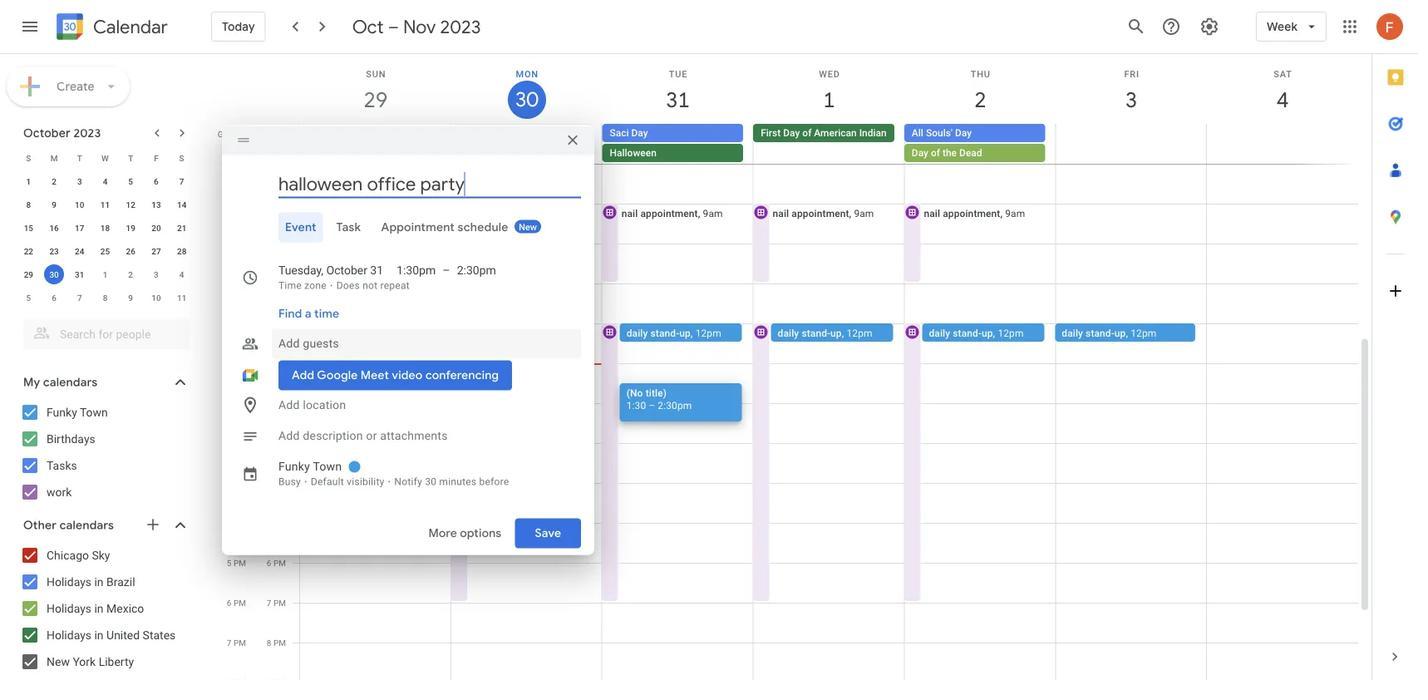 Task type: locate. For each thing, give the bounding box(es) containing it.
cell containing all souls' day
[[905, 124, 1056, 164]]

0 horizontal spatial nail appointment , 9am
[[622, 208, 723, 219]]

2 horizontal spatial –
[[649, 400, 656, 411]]

add inside 'dropdown button'
[[279, 337, 300, 351]]

1 horizontal spatial funky town
[[279, 460, 342, 474]]

october up m
[[23, 126, 71, 141]]

s left m
[[26, 153, 31, 163]]

3 12pm from the left
[[847, 327, 873, 339]]

1 vertical spatial holidays
[[47, 602, 91, 615]]

8 for the "november 8" element
[[103, 293, 108, 303]]

time
[[314, 306, 340, 321]]

appointment up the new element
[[490, 208, 547, 219]]

in left united
[[94, 628, 104, 642]]

of left the
[[931, 147, 941, 159]]

time
[[279, 280, 302, 292]]

0 horizontal spatial town
[[80, 405, 108, 419]]

repeat
[[381, 280, 410, 292]]

3 down 27 element
[[154, 269, 159, 279]]

18
[[100, 223, 110, 233]]

1 nail from the left
[[471, 208, 487, 219]]

appointment down "american"
[[792, 208, 850, 219]]

3 daily from the left
[[778, 327, 800, 339]]

gmt- right 06
[[258, 129, 278, 139]]

t left w on the left top of the page
[[77, 153, 82, 163]]

3 add from the top
[[279, 429, 300, 443]]

9am down first day of american indian heritage month
[[854, 208, 875, 219]]

4 up 11 element
[[103, 176, 108, 186]]

3 cell from the left
[[905, 124, 1056, 164]]

31 down 24
[[75, 269, 84, 279]]

1 vertical spatial 6 pm
[[227, 598, 246, 608]]

10 am down event
[[262, 239, 286, 249]]

2 pm
[[267, 398, 286, 408], [227, 438, 246, 448]]

2 horizontal spatial 31
[[665, 86, 689, 114]]

25 element
[[95, 241, 115, 261]]

row containing 15
[[16, 216, 195, 240]]

2 horizontal spatial 9am
[[1006, 208, 1026, 219]]

4
[[1276, 86, 1288, 114], [103, 176, 108, 186], [179, 269, 184, 279], [267, 478, 272, 488]]

f
[[154, 153, 159, 163]]

Search for people text field
[[33, 319, 180, 349]]

wed
[[819, 69, 841, 79]]

30 down the mon
[[515, 86, 538, 113]]

pm
[[274, 319, 286, 329], [234, 358, 246, 368], [274, 358, 286, 368], [234, 398, 246, 408], [274, 398, 286, 408], [234, 438, 246, 448], [274, 438, 286, 448], [234, 478, 246, 488], [274, 478, 286, 488], [234, 558, 246, 568], [274, 558, 286, 568], [234, 598, 246, 608], [274, 598, 286, 608], [234, 638, 246, 648], [274, 638, 286, 648]]

31 inside grid
[[665, 86, 689, 114]]

1 horizontal spatial 12
[[222, 358, 232, 368]]

s
[[26, 153, 31, 163], [179, 153, 184, 163]]

3 pm up 4 pm
[[267, 438, 286, 448]]

am left time
[[233, 279, 246, 289]]

0 horizontal spatial s
[[26, 153, 31, 163]]

4 down sat
[[1276, 86, 1288, 114]]

day inside saci day halloween
[[632, 127, 648, 139]]

gmt-
[[218, 129, 237, 139], [258, 129, 278, 139]]

nail appointment , 9am down day of the dead button
[[924, 208, 1026, 219]]

11 left find
[[222, 319, 231, 329]]

row containing 5
[[16, 286, 195, 309]]

06
[[237, 129, 246, 139]]

add left location
[[279, 398, 300, 412]]

other calendars button
[[3, 512, 206, 539]]

2 horizontal spatial 9
[[267, 199, 271, 209]]

daily
[[476, 327, 497, 339], [627, 327, 648, 339], [778, 327, 800, 339], [929, 327, 951, 339], [1062, 327, 1084, 339]]

2 horizontal spatial nail appointment , 9am
[[924, 208, 1026, 219]]

calendar heading
[[90, 15, 168, 39]]

29 down 22
[[24, 269, 33, 279]]

27 element
[[146, 241, 166, 261]]

funky inside my calendars list
[[47, 405, 77, 419]]

0 horizontal spatial 3 pm
[[227, 478, 246, 488]]

nail
[[471, 208, 487, 219], [622, 208, 638, 219], [773, 208, 790, 219], [924, 208, 941, 219]]

november 3 element
[[146, 264, 166, 284]]

– right oct
[[388, 15, 399, 38]]

2 inside 'element'
[[128, 269, 133, 279]]

week button
[[1257, 7, 1327, 47]]

november 5 element
[[19, 288, 39, 308]]

0 horizontal spatial gmt-
[[218, 129, 237, 139]]

2 12pm from the left
[[696, 327, 722, 339]]

1 daily from the left
[[476, 327, 497, 339]]

1 horizontal spatial 1 pm
[[267, 358, 286, 368]]

0 horizontal spatial of
[[803, 127, 812, 139]]

0 vertical spatial 2023
[[440, 15, 481, 38]]

0 vertical spatial funky
[[47, 405, 77, 419]]

5 pm
[[227, 558, 246, 568]]

1 vertical spatial funky
[[279, 460, 310, 474]]

row containing 1 pending task
[[293, 124, 1372, 164]]

1 vertical spatial in
[[94, 602, 104, 615]]

9 am
[[267, 199, 286, 209]]

or
[[366, 429, 377, 443]]

1 nail appointment , 9am from the left
[[622, 208, 723, 219]]

0 vertical spatial october
[[23, 126, 71, 141]]

0 vertical spatial holidays
[[47, 575, 91, 589]]

8 inside the "november 8" element
[[103, 293, 108, 303]]

5
[[128, 176, 133, 186], [26, 293, 31, 303], [227, 558, 232, 568]]

22 element
[[19, 241, 39, 261]]

1 stand- from the left
[[500, 327, 528, 339]]

8 for 8 am
[[267, 159, 271, 169]]

add description or attachments
[[279, 429, 448, 443]]

0 vertical spatial 11 am
[[262, 279, 286, 289]]

heritage
[[890, 127, 928, 139]]

1 horizontal spatial 5
[[128, 176, 133, 186]]

1 horizontal spatial of
[[931, 147, 941, 159]]

tasks
[[47, 459, 77, 472]]

0 vertical spatial in
[[94, 575, 104, 589]]

1 vertical spatial town
[[313, 460, 342, 474]]

task button
[[330, 212, 368, 242]]

notify
[[395, 476, 423, 488]]

9 up 16 element
[[52, 200, 56, 210]]

tuesday, october 31
[[279, 264, 384, 277]]

november 9 element
[[121, 288, 141, 308]]

9 down november 2 'element'
[[128, 293, 133, 303]]

30 right notify
[[425, 476, 437, 488]]

gmt- for 05
[[258, 129, 278, 139]]

my calendars
[[23, 375, 98, 390]]

other calendars list
[[3, 542, 206, 680]]

1 gmt- from the left
[[218, 129, 237, 139]]

3 9am from the left
[[1006, 208, 1026, 219]]

0 vertical spatial 6 pm
[[267, 558, 286, 568]]

0 horizontal spatial 1 pm
[[227, 398, 246, 408]]

add guests
[[279, 337, 339, 351]]

new element
[[515, 220, 541, 233]]

10 down november 3 element
[[152, 293, 161, 303]]

october 2023
[[23, 126, 101, 141]]

nail down halloween
[[622, 208, 638, 219]]

1 pending task
[[475, 127, 540, 139]]

of
[[803, 127, 812, 139], [931, 147, 941, 159]]

2 vertical spatial holidays
[[47, 628, 91, 642]]

add down find
[[279, 337, 300, 351]]

w
[[102, 153, 109, 163]]

2 cell from the left
[[602, 124, 754, 164]]

1 pm down add guests
[[267, 358, 286, 368]]

0 vertical spatial 12
[[126, 200, 135, 210]]

row down 1 link
[[293, 124, 1372, 164]]

2 s from the left
[[179, 153, 184, 163]]

gmt- up 7 am
[[218, 129, 237, 139]]

29 down the sun
[[363, 86, 387, 114]]

1 in from the top
[[94, 575, 104, 589]]

0 horizontal spatial funky town
[[47, 405, 108, 419]]

november 4 element
[[172, 264, 192, 284]]

1 appointment from the left
[[490, 208, 547, 219]]

november 2 element
[[121, 264, 141, 284]]

funky town up birthdays
[[47, 405, 108, 419]]

1 vertical spatial 5
[[26, 293, 31, 303]]

0 horizontal spatial –
[[388, 15, 399, 38]]

2:30pm inside (no title) 1:30 – 2:30pm
[[658, 400, 692, 411]]

0 vertical spatial 30
[[515, 86, 538, 113]]

2 vertical spatial 30
[[425, 476, 437, 488]]

location
[[303, 398, 346, 412]]

3 down fri
[[1125, 86, 1137, 114]]

wed 1
[[819, 69, 841, 114]]

2 gmt- from the left
[[258, 129, 278, 139]]

0 horizontal spatial 30
[[49, 269, 59, 279]]

appointment inside 'nail appointment' button
[[490, 208, 547, 219]]

0 horizontal spatial 29
[[24, 269, 33, 279]]

in left brazil
[[94, 575, 104, 589]]

1 vertical spatial 10 am
[[222, 279, 246, 289]]

2023 down the create
[[74, 126, 101, 141]]

event button
[[279, 212, 323, 242]]

1 horizontal spatial nail appointment , 9am
[[773, 208, 875, 219]]

t left the f at left top
[[128, 153, 133, 163]]

3 in from the top
[[94, 628, 104, 642]]

1 vertical spatial 2:30pm
[[658, 400, 692, 411]]

settings menu image
[[1200, 17, 1220, 37]]

6 down 30, today element
[[52, 293, 56, 303]]

6
[[154, 176, 159, 186], [52, 293, 56, 303], [267, 558, 272, 568], [227, 598, 232, 608]]

15 element
[[19, 218, 39, 238]]

1 horizontal spatial –
[[443, 264, 451, 277]]

does not repeat
[[337, 280, 410, 292]]

event
[[285, 220, 317, 235]]

holidays in mexico
[[47, 602, 144, 615]]

0 vertical spatial 10 am
[[262, 239, 286, 249]]

– for 1:30pm
[[443, 264, 451, 277]]

0 horizontal spatial 11 am
[[222, 319, 246, 329]]

1 horizontal spatial 11 am
[[262, 279, 286, 289]]

4 up from the left
[[982, 327, 994, 339]]

nail down all souls' day day of the dead at the top of page
[[924, 208, 941, 219]]

1 horizontal spatial october
[[326, 264, 368, 277]]

1 vertical spatial 29
[[24, 269, 33, 279]]

am
[[233, 159, 246, 169], [273, 159, 286, 169], [273, 199, 286, 209], [273, 239, 286, 249], [233, 279, 246, 289], [273, 279, 286, 289], [233, 319, 246, 329]]

18 element
[[95, 218, 115, 238]]

1 inside button
[[475, 127, 480, 139]]

None search field
[[0, 313, 206, 349]]

appointment down dead
[[943, 208, 1001, 219]]

2023 right nov
[[440, 15, 481, 38]]

1 horizontal spatial 2 pm
[[267, 398, 286, 408]]

funky up birthdays
[[47, 405, 77, 419]]

create button
[[7, 67, 130, 106]]

0 horizontal spatial 7 pm
[[227, 638, 246, 648]]

6 down the f at left top
[[154, 176, 159, 186]]

,
[[698, 208, 701, 219], [850, 208, 852, 219], [1001, 208, 1003, 219], [540, 327, 542, 339], [691, 327, 693, 339], [842, 327, 845, 339], [994, 327, 996, 339], [1126, 327, 1129, 339]]

1 cell from the left
[[300, 124, 451, 164]]

24 element
[[70, 241, 90, 261]]

30 for mon 30
[[515, 86, 538, 113]]

town down my calendars "dropdown button"
[[80, 405, 108, 419]]

other
[[23, 518, 57, 533]]

m
[[50, 153, 58, 163]]

row down november 1 element
[[16, 286, 195, 309]]

23 element
[[44, 241, 64, 261]]

1 horizontal spatial 3 pm
[[267, 438, 286, 448]]

calendar element
[[53, 10, 168, 47]]

tab list
[[1373, 54, 1419, 634], [235, 212, 581, 242]]

1 horizontal spatial 29
[[363, 86, 387, 114]]

liberty
[[99, 655, 134, 669]]

6 down 5 pm
[[227, 598, 232, 608]]

2 stand- from the left
[[651, 327, 680, 339]]

0 horizontal spatial 5
[[26, 293, 31, 303]]

4 inside sat 4
[[1276, 86, 1288, 114]]

first
[[761, 127, 781, 139]]

of left "american"
[[803, 127, 812, 139]]

in left mexico
[[94, 602, 104, 615]]

description
[[303, 429, 363, 443]]

3 stand- from the left
[[802, 327, 831, 339]]

4 daily from the left
[[929, 327, 951, 339]]

nail appointment , 9am
[[622, 208, 723, 219], [773, 208, 875, 219], [924, 208, 1026, 219]]

row group
[[16, 170, 195, 309]]

– inside (no title) 1:30 – 2:30pm
[[649, 400, 656, 411]]

6 pm down 5 pm
[[227, 598, 246, 608]]

1 horizontal spatial 10 am
[[262, 239, 286, 249]]

19 element
[[121, 218, 141, 238]]

11 am left find
[[222, 319, 246, 329]]

all souls' day button
[[905, 124, 1046, 142]]

21 element
[[172, 218, 192, 238]]

day
[[632, 127, 648, 139], [784, 127, 800, 139], [956, 127, 972, 139], [912, 147, 929, 159]]

4 stand- from the left
[[953, 327, 982, 339]]

16 element
[[44, 218, 64, 238]]

3 pm left 4 pm
[[227, 478, 246, 488]]

day right saci
[[632, 127, 648, 139]]

1 vertical spatial 12 pm
[[222, 358, 246, 368]]

holidays up new
[[47, 628, 91, 642]]

stand-
[[500, 327, 528, 339], [651, 327, 680, 339], [802, 327, 831, 339], [953, 327, 982, 339], [1086, 327, 1115, 339]]

2 vertical spatial 5
[[227, 558, 232, 568]]

funky town up 'default'
[[279, 460, 342, 474]]

1 horizontal spatial town
[[313, 460, 342, 474]]

1 vertical spatial calendars
[[60, 518, 114, 533]]

calendars for other calendars
[[60, 518, 114, 533]]

sun
[[366, 69, 386, 79]]

31 up does not repeat
[[370, 264, 384, 277]]

9 for 9 am
[[267, 199, 271, 209]]

12 pm
[[262, 319, 286, 329], [222, 358, 246, 368]]

5 for 5 pm
[[227, 558, 232, 568]]

row containing s
[[16, 146, 195, 170]]

1 add from the top
[[279, 337, 300, 351]]

2 add from the top
[[279, 398, 300, 412]]

9 down 8 am
[[267, 199, 271, 209]]

1 pm
[[267, 358, 286, 368], [227, 398, 246, 408]]

appointment
[[381, 220, 455, 235]]

row down w on the left top of the page
[[16, 170, 195, 193]]

2:30pm down title)
[[658, 400, 692, 411]]

7 left 8 pm
[[227, 638, 232, 648]]

9am down day of the dead button
[[1006, 208, 1026, 219]]

schedule
[[458, 220, 509, 235]]

row up the "november 8" element
[[16, 263, 195, 286]]

1 horizontal spatial s
[[179, 153, 184, 163]]

11 element
[[95, 195, 115, 215]]

title)
[[646, 387, 667, 399]]

2 vertical spatial in
[[94, 628, 104, 642]]

3 pm
[[267, 438, 286, 448], [227, 478, 246, 488]]

0 vertical spatial of
[[803, 127, 812, 139]]

1 pm left add location
[[227, 398, 246, 408]]

1 vertical spatial 2 pm
[[227, 438, 246, 448]]

minutes
[[439, 476, 477, 488]]

day right first on the right
[[784, 127, 800, 139]]

0 vertical spatial funky town
[[47, 405, 108, 419]]

add down add location
[[279, 429, 300, 443]]

holidays in united states
[[47, 628, 176, 642]]

1 vertical spatial 30
[[49, 269, 59, 279]]

4 cell from the left
[[1056, 124, 1207, 164]]

1 horizontal spatial gmt-
[[258, 129, 278, 139]]

31
[[665, 86, 689, 114], [370, 264, 384, 277], [75, 269, 84, 279]]

0 horizontal spatial october
[[23, 126, 71, 141]]

calendars
[[43, 375, 98, 390], [60, 518, 114, 533]]

in
[[94, 575, 104, 589], [94, 602, 104, 615], [94, 628, 104, 642]]

october up does
[[326, 264, 368, 277]]

4 pm
[[267, 478, 286, 488]]

0 horizontal spatial tab list
[[235, 212, 581, 242]]

1 horizontal spatial 30
[[425, 476, 437, 488]]

day inside first day of american indian heritage month button
[[784, 127, 800, 139]]

3 up the 10 element
[[77, 176, 82, 186]]

1 vertical spatial of
[[931, 147, 941, 159]]

holidays down the holidays in brazil
[[47, 602, 91, 615]]

0 vertical spatial 12 pm
[[262, 319, 286, 329]]

row
[[293, 124, 1372, 164], [16, 146, 195, 170], [16, 170, 195, 193], [16, 193, 195, 216], [16, 216, 195, 240], [16, 240, 195, 263], [16, 263, 195, 286], [16, 286, 195, 309]]

work
[[47, 485, 72, 499]]

appointment
[[490, 208, 547, 219], [641, 208, 698, 219], [792, 208, 850, 219], [943, 208, 1001, 219]]

26 element
[[121, 241, 141, 261]]

saci day button
[[602, 124, 744, 142]]

7 inside "element"
[[77, 293, 82, 303]]

31 element
[[70, 264, 90, 284]]

calendars inside other calendars dropdown button
[[60, 518, 114, 533]]

row up november 1 element
[[16, 240, 195, 263]]

3 up from the left
[[831, 327, 842, 339]]

add for add description or attachments
[[279, 429, 300, 443]]

am up event
[[273, 199, 286, 209]]

1:30pm
[[397, 264, 436, 277]]

1 vertical spatial add
[[279, 398, 300, 412]]

– down title)
[[649, 400, 656, 411]]

row down 11 element
[[16, 216, 195, 240]]

1 horizontal spatial 2:30pm
[[658, 400, 692, 411]]

30 inside mon 30
[[515, 86, 538, 113]]

8 for 8 pm
[[267, 638, 272, 648]]

3 up 4 pm
[[267, 438, 272, 448]]

29 inside 29 element
[[24, 269, 33, 279]]

24
[[75, 246, 84, 256]]

0 horizontal spatial 2023
[[74, 126, 101, 141]]

holidays down chicago
[[47, 575, 91, 589]]

2 in from the top
[[94, 602, 104, 615]]

0 horizontal spatial 31
[[75, 269, 84, 279]]

1 vertical spatial funky town
[[279, 460, 342, 474]]

nail appointment , 9am down the halloween button
[[622, 208, 723, 219]]

2 holidays from the top
[[47, 602, 91, 615]]

29 element
[[19, 264, 39, 284]]

1 vertical spatial 1 pm
[[227, 398, 246, 408]]

oct – nov 2023
[[352, 15, 481, 38]]

0 horizontal spatial funky
[[47, 405, 77, 419]]

2 nail appointment , 9am from the left
[[773, 208, 875, 219]]

0 vertical spatial add
[[279, 337, 300, 351]]

grid
[[213, 54, 1372, 680]]

–
[[388, 15, 399, 38], [443, 264, 451, 277], [649, 400, 656, 411]]

2 horizontal spatial 12
[[262, 319, 272, 329]]

am down event
[[273, 239, 286, 249]]

0 horizontal spatial t
[[77, 153, 82, 163]]

calendars inside my calendars "dropdown button"
[[43, 375, 98, 390]]

0 vertical spatial 29
[[363, 86, 387, 114]]

(no title) 1:30 – 2:30pm
[[627, 387, 692, 411]]

11 down november 4 element
[[177, 293, 187, 303]]

chicago
[[47, 549, 89, 562]]

30 down 23
[[49, 269, 59, 279]]

october 2023 grid
[[16, 146, 195, 309]]

of inside all souls' day day of the dead
[[931, 147, 941, 159]]

all souls' day day of the dead
[[912, 127, 983, 159]]

mon 30
[[515, 69, 539, 113]]

cell
[[300, 124, 451, 164], [602, 124, 754, 164], [905, 124, 1056, 164], [1056, 124, 1207, 164], [1207, 124, 1358, 164]]

row up 11 element
[[16, 146, 195, 170]]

1 horizontal spatial t
[[128, 153, 133, 163]]

0 vertical spatial 1 pm
[[267, 358, 286, 368]]

s right the f at left top
[[179, 153, 184, 163]]

0 vertical spatial calendars
[[43, 375, 98, 390]]

2 vertical spatial add
[[279, 429, 300, 443]]

row up 18 element
[[16, 193, 195, 216]]

4 nail from the left
[[924, 208, 941, 219]]

7 pm up 8 pm
[[267, 598, 286, 608]]

of inside first day of american indian heritage month button
[[803, 127, 812, 139]]

new
[[47, 655, 70, 669]]

30 inside cell
[[49, 269, 59, 279]]

4 appointment from the left
[[943, 208, 1001, 219]]

3 holidays from the top
[[47, 628, 91, 642]]

funky up busy at bottom left
[[279, 460, 310, 474]]

2:30pm right to "element"
[[457, 264, 496, 277]]

5 cell from the left
[[1207, 124, 1358, 164]]

nail appointment , 9am down "american"
[[773, 208, 875, 219]]

7 down 31 element
[[77, 293, 82, 303]]

oct
[[352, 15, 384, 38]]

nail down first on the right
[[773, 208, 790, 219]]

6 pm
[[267, 558, 286, 568], [227, 598, 246, 608]]

1 holidays from the top
[[47, 575, 91, 589]]



Task type: describe. For each thing, give the bounding box(es) containing it.
am down tuesday,
[[273, 279, 286, 289]]

birthdays
[[47, 432, 95, 446]]

default visibility
[[311, 476, 385, 488]]

5 daily from the left
[[1062, 327, 1084, 339]]

0 horizontal spatial 9
[[52, 200, 56, 210]]

3 daily stand-up , 12pm from the left
[[778, 327, 873, 339]]

30 for notify 30 minutes before
[[425, 476, 437, 488]]

nail appointment button
[[450, 203, 591, 284]]

other calendars
[[23, 518, 114, 533]]

0 vertical spatial 5
[[128, 176, 133, 186]]

default
[[311, 476, 344, 488]]

visibility
[[347, 476, 385, 488]]

add location
[[279, 398, 346, 412]]

town inside my calendars list
[[80, 405, 108, 419]]

pending
[[483, 127, 519, 139]]

cell containing saci day
[[602, 124, 754, 164]]

york
[[73, 655, 96, 669]]

tuesday,
[[279, 264, 324, 277]]

1 daily stand-up , 12pm from the left
[[476, 327, 570, 339]]

new
[[519, 222, 537, 232]]

10 up 17
[[75, 200, 84, 210]]

grid containing 29
[[213, 54, 1372, 680]]

gmt- for 06
[[218, 129, 237, 139]]

november 6 element
[[44, 288, 64, 308]]

row containing 8
[[16, 193, 195, 216]]

7 down gmt-06 at top
[[227, 159, 231, 169]]

row containing 1
[[16, 170, 195, 193]]

attachments
[[380, 429, 448, 443]]

5 up from the left
[[1115, 327, 1126, 339]]

3 nail from the left
[[773, 208, 790, 219]]

0 horizontal spatial 2 pm
[[227, 438, 246, 448]]

1 vertical spatial 12
[[262, 319, 272, 329]]

2 vertical spatial 12
[[222, 358, 232, 368]]

busy
[[279, 476, 301, 488]]

november 1 element
[[95, 264, 115, 284]]

1 9am from the left
[[703, 208, 723, 219]]

1 t from the left
[[77, 153, 82, 163]]

31 inside row group
[[75, 269, 84, 279]]

26
[[126, 246, 135, 256]]

5 daily stand-up , 12pm from the left
[[1062, 327, 1157, 339]]

17
[[75, 223, 84, 233]]

indian
[[860, 127, 887, 139]]

6 right 5 pm
[[267, 558, 272, 568]]

gmt-06
[[218, 129, 246, 139]]

november 10 element
[[146, 288, 166, 308]]

29 link
[[357, 81, 395, 119]]

a
[[305, 306, 312, 321]]

1 s from the left
[[26, 153, 31, 163]]

9 for november 9 element
[[128, 293, 133, 303]]

1 horizontal spatial 31
[[370, 264, 384, 277]]

4 inside november 4 element
[[179, 269, 184, 279]]

row inside grid
[[293, 124, 1372, 164]]

25
[[100, 246, 110, 256]]

1 pending task button
[[451, 124, 593, 142]]

the
[[943, 147, 957, 159]]

today
[[222, 19, 255, 34]]

1 up from the left
[[528, 327, 540, 339]]

appointment schedule
[[381, 220, 509, 235]]

2 appointment from the left
[[641, 208, 698, 219]]

saci
[[610, 127, 629, 139]]

mon
[[516, 69, 539, 79]]

05
[[278, 129, 287, 139]]

2 daily stand-up , 12pm from the left
[[627, 327, 722, 339]]

add guests button
[[272, 329, 581, 359]]

0 horizontal spatial 10 am
[[222, 279, 246, 289]]

calendars for my calendars
[[43, 375, 98, 390]]

5 12pm from the left
[[1131, 327, 1157, 339]]

Add title text field
[[279, 172, 581, 197]]

12 inside october 2023 grid
[[126, 200, 135, 210]]

united
[[107, 628, 140, 642]]

28 element
[[172, 241, 192, 261]]

4 link
[[1264, 81, 1303, 119]]

am left find
[[233, 319, 246, 329]]

chicago sky
[[47, 549, 110, 562]]

3 appointment from the left
[[792, 208, 850, 219]]

add for add location
[[279, 398, 300, 412]]

guests
[[303, 337, 339, 351]]

4 12pm from the left
[[998, 327, 1024, 339]]

3 left 4 pm
[[227, 478, 232, 488]]

3 nail appointment , 9am from the left
[[924, 208, 1026, 219]]

in for brazil
[[94, 575, 104, 589]]

10 element
[[70, 195, 90, 215]]

0 horizontal spatial 6 pm
[[227, 598, 246, 608]]

tab list containing event
[[235, 212, 581, 242]]

day down all
[[912, 147, 929, 159]]

11 inside "element"
[[177, 293, 187, 303]]

row containing 29
[[16, 263, 195, 286]]

10 right november 4 element
[[222, 279, 231, 289]]

task
[[337, 220, 361, 235]]

row group containing 1
[[16, 170, 195, 309]]

– for oct
[[388, 15, 399, 38]]

8 am
[[267, 159, 286, 169]]

2 inside thu 2
[[974, 86, 986, 114]]

first day of american indian heritage month button
[[754, 124, 959, 142]]

22
[[24, 246, 33, 256]]

12 element
[[121, 195, 141, 215]]

1 inside wed 1
[[823, 86, 834, 114]]

find a time button
[[272, 299, 346, 329]]

1 vertical spatial 2023
[[74, 126, 101, 141]]

nail inside 'nail appointment' button
[[471, 208, 487, 219]]

1 horizontal spatial 6 pm
[[267, 558, 286, 568]]

0 horizontal spatial 12 pm
[[222, 358, 246, 368]]

10 inside "element"
[[152, 293, 161, 303]]

7 up 14 "element"
[[179, 176, 184, 186]]

not
[[363, 280, 378, 292]]

13
[[152, 200, 161, 210]]

main drawer image
[[20, 17, 40, 37]]

1:30
[[627, 400, 646, 411]]

1 12pm from the left
[[545, 327, 570, 339]]

thu 2
[[971, 69, 991, 114]]

add other calendars image
[[145, 516, 161, 533]]

21
[[177, 223, 187, 233]]

30, today element
[[44, 264, 64, 284]]

mexico
[[107, 602, 144, 615]]

sky
[[92, 549, 110, 562]]

2 link
[[962, 81, 1000, 119]]

20 element
[[146, 218, 166, 238]]

11 left time
[[262, 279, 271, 289]]

1 horizontal spatial 12 pm
[[262, 319, 286, 329]]

notify 30 minutes before
[[395, 476, 509, 488]]

1 vertical spatial 7 pm
[[227, 638, 246, 648]]

holidays for holidays in brazil
[[47, 575, 91, 589]]

2 9am from the left
[[854, 208, 875, 219]]

14 element
[[172, 195, 192, 215]]

zone
[[305, 280, 327, 292]]

november 11 element
[[172, 288, 192, 308]]

1 horizontal spatial funky
[[279, 460, 310, 474]]

new york liberty
[[47, 655, 134, 669]]

my
[[23, 375, 40, 390]]

november 7 element
[[70, 288, 90, 308]]

my calendars list
[[3, 399, 206, 506]]

day up dead
[[956, 127, 972, 139]]

27
[[152, 246, 161, 256]]

1 vertical spatial 3 pm
[[227, 478, 246, 488]]

2 daily from the left
[[627, 327, 648, 339]]

10 left event button
[[262, 239, 271, 249]]

13 element
[[146, 195, 166, 215]]

19
[[126, 223, 135, 233]]

add for add guests
[[279, 337, 300, 351]]

0 vertical spatial 3 pm
[[267, 438, 286, 448]]

1:30pm – 2:30pm
[[397, 264, 496, 277]]

sun 29
[[363, 69, 387, 114]]

4 left busy at bottom left
[[267, 478, 272, 488]]

5 stand- from the left
[[1086, 327, 1115, 339]]

in for mexico
[[94, 602, 104, 615]]

7 up 8 pm
[[267, 598, 272, 608]]

3 link
[[1113, 81, 1151, 119]]

2 up from the left
[[680, 327, 691, 339]]

to element
[[443, 262, 451, 279]]

funky town inside my calendars list
[[47, 405, 108, 419]]

in for united
[[94, 628, 104, 642]]

week
[[1268, 19, 1298, 34]]

17 element
[[70, 218, 90, 238]]

all
[[912, 127, 924, 139]]

3 inside fri 3
[[1125, 86, 1137, 114]]

30 cell
[[41, 263, 67, 286]]

holidays for holidays in mexico
[[47, 602, 91, 615]]

halloween
[[610, 147, 657, 159]]

6 inside november 6 'element'
[[52, 293, 56, 303]]

1 vertical spatial october
[[326, 264, 368, 277]]

find
[[279, 306, 302, 321]]

month
[[930, 127, 959, 139]]

0 vertical spatial 7 pm
[[267, 598, 286, 608]]

am down 05
[[273, 159, 286, 169]]

1 link
[[810, 81, 849, 119]]

30 link
[[508, 81, 546, 119]]

16
[[49, 223, 59, 233]]

2 nail from the left
[[622, 208, 638, 219]]

today button
[[211, 7, 266, 47]]

28
[[177, 246, 187, 256]]

31 link
[[659, 81, 698, 119]]

1 horizontal spatial tab list
[[1373, 54, 1419, 634]]

5 for november 5 element
[[26, 293, 31, 303]]

fri
[[1125, 69, 1140, 79]]

4 daily stand-up , 12pm from the left
[[929, 327, 1024, 339]]

does
[[337, 280, 360, 292]]

find a time
[[279, 306, 340, 321]]

november 8 element
[[95, 288, 115, 308]]

first day of american indian heritage month
[[761, 127, 959, 139]]

holidays for holidays in united states
[[47, 628, 91, 642]]

1 horizontal spatial 2023
[[440, 15, 481, 38]]

0 vertical spatial 2 pm
[[267, 398, 286, 408]]

am down 06
[[233, 159, 246, 169]]

8 pm
[[267, 638, 286, 648]]

0 horizontal spatial 2:30pm
[[457, 264, 496, 277]]

11 up 18
[[100, 200, 110, 210]]

dead
[[960, 147, 983, 159]]

row containing 22
[[16, 240, 195, 263]]

tue 31
[[665, 69, 689, 114]]

american
[[815, 127, 857, 139]]

2 t from the left
[[128, 153, 133, 163]]

souls'
[[926, 127, 953, 139]]



Task type: vqa. For each thing, say whether or not it's contained in the screenshot.


